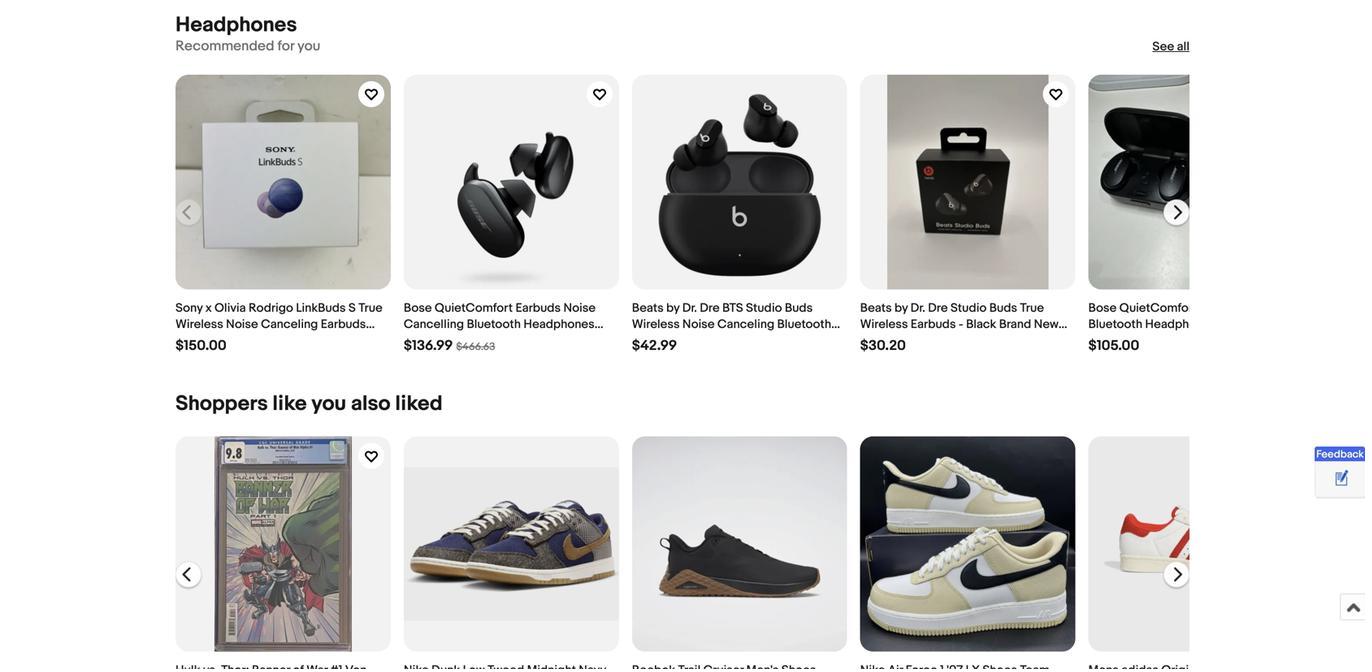Task type: describe. For each thing, give the bounding box(es) containing it.
buds inside beats by dr. dre bts studio buds wireless noise canceling bluetooth earphones
[[785, 301, 813, 316]]

you for like
[[311, 392, 346, 417]]

cancelling inside the "bose quietcomfort earbuds noise cancelling bluetooth headphones triple black"
[[404, 317, 464, 332]]

$136.99
[[404, 338, 453, 355]]

by for $30.20
[[895, 301, 908, 316]]

new
[[1034, 317, 1059, 332]]

dre for $42.99
[[700, 301, 720, 316]]

bose quietcomfort noise cancelling bluetooth headphones $105.00
[[1088, 301, 1295, 355]]

bose for $105.00
[[1088, 301, 1117, 316]]

headphones link
[[176, 13, 297, 38]]

see all link
[[1153, 39, 1190, 55]]

$136.99 text field
[[404, 338, 453, 355]]

black inside beats by dr. dre studio buds true wireless earbuds - black brand new sealed
[[966, 317, 996, 332]]

also
[[351, 392, 391, 417]]

$150.00
[[176, 338, 227, 355]]

you for for
[[297, 38, 320, 55]]

bose quietcomfort earbuds noise cancelling bluetooth headphones triple black
[[404, 301, 596, 348]]

previous price $466.63 text field
[[456, 341, 495, 354]]

$105.00 text field
[[1088, 338, 1139, 355]]

quietcomfort for $105.00
[[1119, 301, 1197, 316]]

wireless for $30.20
[[860, 317, 908, 332]]

violet
[[176, 334, 208, 348]]

like
[[273, 392, 307, 417]]

beats for $42.99
[[632, 301, 664, 316]]

cancelling inside bose quietcomfort noise cancelling bluetooth headphones $105.00
[[1235, 301, 1295, 316]]

noise inside the "bose quietcomfort earbuds noise cancelling bluetooth headphones triple black"
[[563, 301, 596, 316]]

studio inside beats by dr. dre studio buds true wireless earbuds - black brand new sealed
[[951, 301, 987, 316]]

shoppers like you also liked
[[176, 392, 443, 417]]

canceling for $150.00
[[261, 317, 318, 332]]

see
[[1153, 39, 1174, 54]]

$42.99 text field
[[632, 338, 677, 355]]

earbuds inside "sony x olivia rodrigo linkbuds s true wireless noise canceling earbuds violet"
[[321, 317, 366, 332]]

true for $30.20
[[1020, 301, 1044, 316]]

canceling for $42.99
[[717, 317, 774, 332]]

$30.20
[[860, 338, 906, 355]]

by for $42.99
[[666, 301, 680, 316]]

$466.63
[[456, 341, 495, 354]]

s
[[348, 301, 356, 316]]

headphones inside the "bose quietcomfort earbuds noise cancelling bluetooth headphones triple black"
[[524, 317, 595, 332]]

0 horizontal spatial headphones
[[176, 13, 297, 38]]

recommended
[[176, 38, 274, 55]]

recommended for you element
[[176, 38, 320, 55]]

recommended for you
[[176, 38, 320, 55]]

beats by dr. dre bts studio buds wireless noise canceling bluetooth earphones
[[632, 301, 831, 348]]

sony x olivia rodrigo linkbuds s true wireless noise canceling earbuds violet
[[176, 301, 382, 348]]

liked
[[395, 392, 443, 417]]

studio inside beats by dr. dre bts studio buds wireless noise canceling bluetooth earphones
[[746, 301, 782, 316]]

$136.99 $466.63
[[404, 338, 495, 355]]

olivia
[[215, 301, 246, 316]]

rodrigo
[[249, 301, 293, 316]]

sealed
[[860, 334, 899, 348]]



Task type: vqa. For each thing, say whether or not it's contained in the screenshot.
CATEGORIES
no



Task type: locate. For each thing, give the bounding box(es) containing it.
true up new
[[1020, 301, 1044, 316]]

3 wireless from the left
[[860, 317, 908, 332]]

you right the "for"
[[297, 38, 320, 55]]

1 horizontal spatial dr.
[[911, 301, 925, 316]]

wireless inside beats by dr. dre bts studio buds wireless noise canceling bluetooth earphones
[[632, 317, 680, 332]]

by inside beats by dr. dre studio buds true wireless earbuds - black brand new sealed
[[895, 301, 908, 316]]

2 horizontal spatial earbuds
[[911, 317, 956, 332]]

shoppers
[[176, 392, 268, 417]]

headphones
[[176, 13, 297, 38], [524, 317, 595, 332], [1145, 317, 1216, 332]]

by inside beats by dr. dre bts studio buds wireless noise canceling bluetooth earphones
[[666, 301, 680, 316]]

1 horizontal spatial quietcomfort
[[1119, 301, 1197, 316]]

beats up the sealed
[[860, 301, 892, 316]]

dre
[[700, 301, 720, 316], [928, 301, 948, 316]]

x
[[205, 301, 212, 316]]

by up earphones
[[666, 301, 680, 316]]

studio right bts
[[746, 301, 782, 316]]

quietcomfort inside bose quietcomfort noise cancelling bluetooth headphones $105.00
[[1119, 301, 1197, 316]]

true inside beats by dr. dre studio buds true wireless earbuds - black brand new sealed
[[1020, 301, 1044, 316]]

noise inside beats by dr. dre bts studio buds wireless noise canceling bluetooth earphones
[[682, 317, 715, 332]]

$105.00
[[1088, 338, 1139, 355]]

2 horizontal spatial headphones
[[1145, 317, 1216, 332]]

beats up earphones
[[632, 301, 664, 316]]

1 canceling from the left
[[261, 317, 318, 332]]

wireless inside "sony x olivia rodrigo linkbuds s true wireless noise canceling earbuds violet"
[[176, 317, 223, 332]]

bose
[[404, 301, 432, 316], [1088, 301, 1117, 316]]

1 horizontal spatial headphones
[[524, 317, 595, 332]]

0 horizontal spatial bluetooth
[[467, 317, 521, 332]]

true for $150.00
[[358, 301, 382, 316]]

1 horizontal spatial dre
[[928, 301, 948, 316]]

you right "like"
[[311, 392, 346, 417]]

2 horizontal spatial bluetooth
[[1088, 317, 1142, 332]]

wireless for $42.99
[[632, 317, 680, 332]]

2 canceling from the left
[[717, 317, 774, 332]]

1 by from the left
[[666, 301, 680, 316]]

1 horizontal spatial buds
[[989, 301, 1017, 316]]

true
[[358, 301, 382, 316], [1020, 301, 1044, 316]]

1 true from the left
[[358, 301, 382, 316]]

true inside "sony x olivia rodrigo linkbuds s true wireless noise canceling earbuds violet"
[[358, 301, 382, 316]]

0 horizontal spatial buds
[[785, 301, 813, 316]]

earphones
[[632, 334, 691, 348]]

wireless up violet at left
[[176, 317, 223, 332]]

0 horizontal spatial true
[[358, 301, 382, 316]]

linkbuds
[[296, 301, 346, 316]]

0 horizontal spatial dr.
[[682, 301, 697, 316]]

dre inside beats by dr. dre bts studio buds wireless noise canceling bluetooth earphones
[[700, 301, 720, 316]]

noise inside "sony x olivia rodrigo linkbuds s true wireless noise canceling earbuds violet"
[[226, 317, 258, 332]]

bluetooth inside beats by dr. dre bts studio buds wireless noise canceling bluetooth earphones
[[777, 317, 831, 332]]

0 horizontal spatial wireless
[[176, 317, 223, 332]]

canceling down rodrigo
[[261, 317, 318, 332]]

bts
[[722, 301, 743, 316]]

wireless
[[176, 317, 223, 332], [632, 317, 680, 332], [860, 317, 908, 332]]

by up the sealed
[[895, 301, 908, 316]]

1 horizontal spatial true
[[1020, 301, 1044, 316]]

0 horizontal spatial dre
[[700, 301, 720, 316]]

studio up -
[[951, 301, 987, 316]]

dr. for $30.20
[[911, 301, 925, 316]]

dr. for $42.99
[[682, 301, 697, 316]]

canceling
[[261, 317, 318, 332], [717, 317, 774, 332]]

true right s
[[358, 301, 382, 316]]

for
[[277, 38, 294, 55]]

1 buds from the left
[[785, 301, 813, 316]]

canceling inside "sony x olivia rodrigo linkbuds s true wireless noise canceling earbuds violet"
[[261, 317, 318, 332]]

1 vertical spatial black
[[437, 334, 467, 348]]

2 beats from the left
[[860, 301, 892, 316]]

dre for $30.20
[[928, 301, 948, 316]]

1 studio from the left
[[746, 301, 782, 316]]

cancelling
[[1235, 301, 1295, 316], [404, 317, 464, 332]]

all
[[1177, 39, 1190, 54]]

earbuds
[[516, 301, 561, 316], [321, 317, 366, 332], [911, 317, 956, 332]]

earbuds inside the "bose quietcomfort earbuds noise cancelling bluetooth headphones triple black"
[[516, 301, 561, 316]]

1 horizontal spatial black
[[966, 317, 996, 332]]

quietcomfort for headphones
[[435, 301, 513, 316]]

beats
[[632, 301, 664, 316], [860, 301, 892, 316]]

dr. inside beats by dr. dre studio buds true wireless earbuds - black brand new sealed
[[911, 301, 925, 316]]

$150.00 text field
[[176, 338, 227, 355]]

1 dre from the left
[[700, 301, 720, 316]]

wireless up earphones
[[632, 317, 680, 332]]

quietcomfort up $105.00 on the bottom right
[[1119, 301, 1197, 316]]

0 horizontal spatial bose
[[404, 301, 432, 316]]

0 horizontal spatial studio
[[746, 301, 782, 316]]

buds
[[785, 301, 813, 316], [989, 301, 1017, 316]]

dr. inside beats by dr. dre bts studio buds wireless noise canceling bluetooth earphones
[[682, 301, 697, 316]]

studio
[[746, 301, 782, 316], [951, 301, 987, 316]]

1 horizontal spatial by
[[895, 301, 908, 316]]

triple
[[404, 334, 434, 348]]

bose for headphones
[[404, 301, 432, 316]]

1 horizontal spatial studio
[[951, 301, 987, 316]]

black
[[966, 317, 996, 332], [437, 334, 467, 348]]

beats inside beats by dr. dre studio buds true wireless earbuds - black brand new sealed
[[860, 301, 892, 316]]

noise
[[563, 301, 596, 316], [1200, 301, 1232, 316], [226, 317, 258, 332], [682, 317, 715, 332]]

1 horizontal spatial wireless
[[632, 317, 680, 332]]

2 studio from the left
[[951, 301, 987, 316]]

buds up brand
[[989, 301, 1017, 316]]

0 horizontal spatial beats
[[632, 301, 664, 316]]

2 dr. from the left
[[911, 301, 925, 316]]

beats by dr. dre studio buds true wireless earbuds - black brand new sealed
[[860, 301, 1059, 348]]

dre inside beats by dr. dre studio buds true wireless earbuds - black brand new sealed
[[928, 301, 948, 316]]

wireless inside beats by dr. dre studio buds true wireless earbuds - black brand new sealed
[[860, 317, 908, 332]]

sony
[[176, 301, 203, 316]]

1 vertical spatial you
[[311, 392, 346, 417]]

-
[[959, 317, 963, 332]]

bose up $105.00 on the bottom right
[[1088, 301, 1117, 316]]

earbuds inside beats by dr. dre studio buds true wireless earbuds - black brand new sealed
[[911, 317, 956, 332]]

2 quietcomfort from the left
[[1119, 301, 1197, 316]]

wireless for $150.00
[[176, 317, 223, 332]]

dr.
[[682, 301, 697, 316], [911, 301, 925, 316]]

2 bluetooth from the left
[[777, 317, 831, 332]]

noise inside bose quietcomfort noise cancelling bluetooth headphones $105.00
[[1200, 301, 1232, 316]]

bose inside bose quietcomfort noise cancelling bluetooth headphones $105.00
[[1088, 301, 1117, 316]]

wireless up the sealed
[[860, 317, 908, 332]]

3 bluetooth from the left
[[1088, 317, 1142, 332]]

buds right bts
[[785, 301, 813, 316]]

1 bluetooth from the left
[[467, 317, 521, 332]]

2 horizontal spatial wireless
[[860, 317, 908, 332]]

feedback
[[1316, 449, 1364, 461]]

2 by from the left
[[895, 301, 908, 316]]

0 vertical spatial cancelling
[[1235, 301, 1295, 316]]

canceling inside beats by dr. dre bts studio buds wireless noise canceling bluetooth earphones
[[717, 317, 774, 332]]

2 true from the left
[[1020, 301, 1044, 316]]

quietcomfort
[[435, 301, 513, 316], [1119, 301, 1197, 316]]

1 dr. from the left
[[682, 301, 697, 316]]

0 horizontal spatial black
[[437, 334, 467, 348]]

quietcomfort inside the "bose quietcomfort earbuds noise cancelling bluetooth headphones triple black"
[[435, 301, 513, 316]]

0 horizontal spatial by
[[666, 301, 680, 316]]

bose inside the "bose quietcomfort earbuds noise cancelling bluetooth headphones triple black"
[[404, 301, 432, 316]]

2 dre from the left
[[928, 301, 948, 316]]

1 vertical spatial cancelling
[[404, 317, 464, 332]]

1 horizontal spatial bluetooth
[[777, 317, 831, 332]]

quietcomfort up $466.63 text field
[[435, 301, 513, 316]]

2 wireless from the left
[[632, 317, 680, 332]]

0 vertical spatial you
[[297, 38, 320, 55]]

black inside the "bose quietcomfort earbuds noise cancelling bluetooth headphones triple black"
[[437, 334, 467, 348]]

bluetooth inside the "bose quietcomfort earbuds noise cancelling bluetooth headphones triple black"
[[467, 317, 521, 332]]

see all
[[1153, 39, 1190, 54]]

0 horizontal spatial earbuds
[[321, 317, 366, 332]]

bluetooth inside bose quietcomfort noise cancelling bluetooth headphones $105.00
[[1088, 317, 1142, 332]]

1 quietcomfort from the left
[[435, 301, 513, 316]]

2 buds from the left
[[989, 301, 1017, 316]]

0 horizontal spatial cancelling
[[404, 317, 464, 332]]

0 horizontal spatial canceling
[[261, 317, 318, 332]]

by
[[666, 301, 680, 316], [895, 301, 908, 316]]

0 vertical spatial black
[[966, 317, 996, 332]]

1 horizontal spatial beats
[[860, 301, 892, 316]]

beats inside beats by dr. dre bts studio buds wireless noise canceling bluetooth earphones
[[632, 301, 664, 316]]

1 bose from the left
[[404, 301, 432, 316]]

brand
[[999, 317, 1031, 332]]

beats for $30.20
[[860, 301, 892, 316]]

2 bose from the left
[[1088, 301, 1117, 316]]

canceling down bts
[[717, 317, 774, 332]]

buds inside beats by dr. dre studio buds true wireless earbuds - black brand new sealed
[[989, 301, 1017, 316]]

headphones inside bose quietcomfort noise cancelling bluetooth headphones $105.00
[[1145, 317, 1216, 332]]

1 horizontal spatial earbuds
[[516, 301, 561, 316]]

you
[[297, 38, 320, 55], [311, 392, 346, 417]]

1 horizontal spatial cancelling
[[1235, 301, 1295, 316]]

1 horizontal spatial bose
[[1088, 301, 1117, 316]]

bose up triple
[[404, 301, 432, 316]]

bluetooth
[[467, 317, 521, 332], [777, 317, 831, 332], [1088, 317, 1142, 332]]

1 horizontal spatial canceling
[[717, 317, 774, 332]]

1 beats from the left
[[632, 301, 664, 316]]

1 wireless from the left
[[176, 317, 223, 332]]

$30.20 text field
[[860, 338, 906, 355]]

$42.99
[[632, 338, 677, 355]]

0 horizontal spatial quietcomfort
[[435, 301, 513, 316]]



